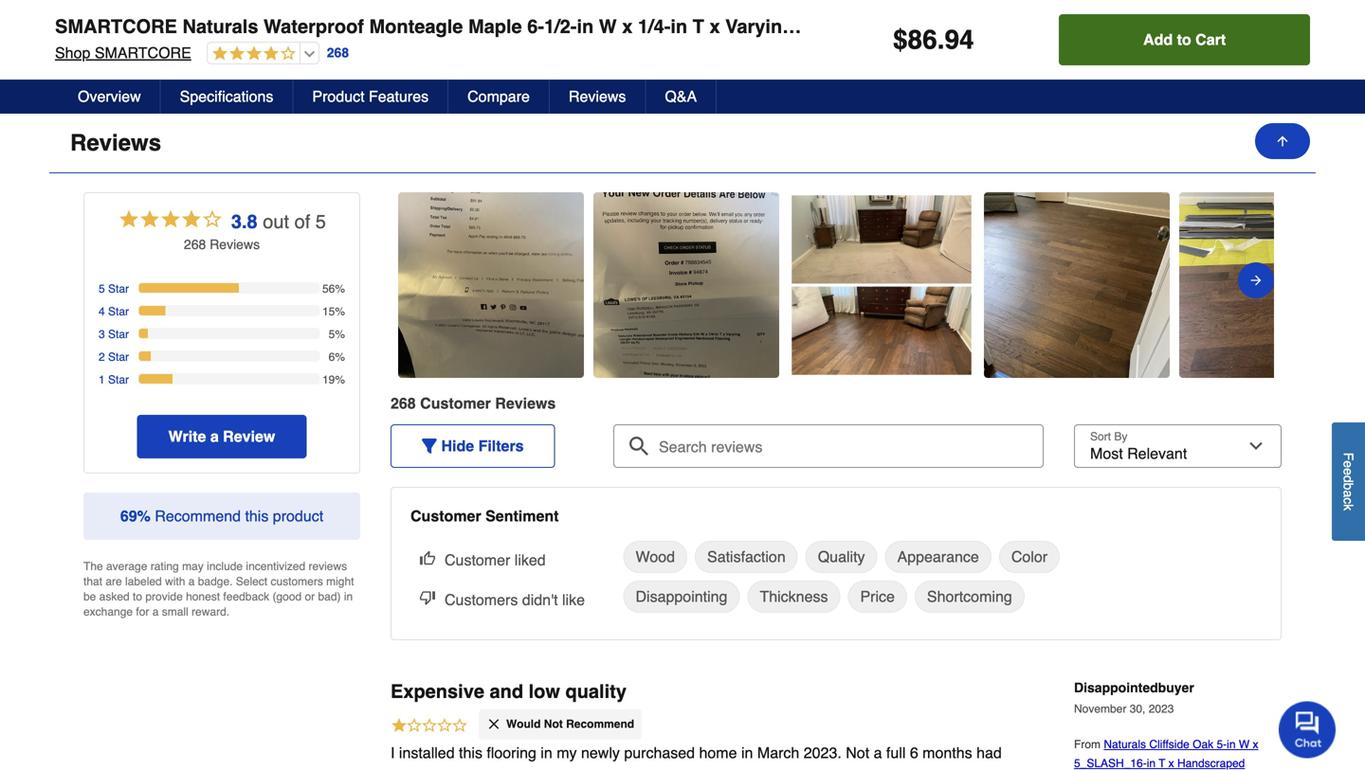 Task type: vqa. For each thing, say whether or not it's contained in the screenshot.
Disappointedbuyer November 30, 2023
yes



Task type: describe. For each thing, give the bounding box(es) containing it.
quality inside quality button
[[818, 549, 865, 566]]

add to cart button
[[1059, 14, 1311, 65]]

home
[[699, 745, 737, 762]]

disappointedbuyer
[[1074, 681, 1195, 696]]

badge.
[[198, 576, 233, 589]]

94
[[945, 25, 974, 55]]

to inside add to cart button
[[1177, 31, 1192, 48]]

c
[[1341, 498, 1357, 505]]

flooring
[[487, 745, 537, 762]]

0 vertical spatial customer
[[420, 395, 491, 413]]

low
[[529, 682, 560, 703]]

shop smartcore
[[55, 44, 191, 62]]

thumb down image
[[420, 591, 435, 606]]

2 star
[[99, 351, 129, 364]]

f e e d b a c k
[[1341, 453, 1357, 511]]

oak
[[1193, 739, 1214, 752]]

wood
[[636, 549, 675, 566]]

would
[[506, 718, 541, 732]]

for
[[136, 606, 149, 619]]

3
[[99, 328, 105, 342]]

had
[[977, 745, 1002, 762]]

shortcoming button
[[915, 581, 1025, 614]]

3.8 out of 5 268 review s
[[184, 211, 326, 252]]

recommend for %
[[155, 508, 241, 526]]

might
[[326, 576, 354, 589]]

varying
[[726, 16, 794, 37]]

or
[[305, 591, 315, 604]]

product features button
[[293, 80, 449, 114]]

newly
[[581, 745, 620, 762]]

maple
[[468, 16, 522, 37]]

customers
[[271, 576, 323, 589]]

a up k
[[1341, 491, 1357, 498]]

86
[[908, 25, 938, 55]]

in right oak
[[1227, 739, 1236, 752]]

honest
[[186, 591, 220, 604]]

would not recommend
[[506, 718, 635, 732]]

1 vertical spatial compare
[[468, 88, 530, 105]]

2
[[99, 351, 105, 364]]

3 uploaded image image from the left
[[789, 276, 975, 295]]

2 e from the top
[[1341, 468, 1357, 476]]

s inside the 3.8 out of 5 268 review s
[[253, 237, 260, 252]]

5%
[[329, 328, 345, 342]]

a down may
[[188, 576, 195, 589]]

x left 1/4-
[[622, 16, 633, 37]]

d
[[1341, 476, 1357, 483]]

of
[[294, 211, 310, 233]]

be
[[83, 591, 96, 604]]

select
[[236, 576, 268, 589]]

1 horizontal spatial f
[[1357, 16, 1366, 37]]

review inside the 3.8 out of 5 268 review s
[[210, 237, 253, 252]]

write a review button
[[137, 416, 307, 459]]

product
[[273, 508, 324, 526]]

a inside i installed this flooring in my newly purchased home in march 2023. not a full 6 months had
[[874, 745, 882, 762]]

1 star
[[99, 374, 129, 387]]

x right 5-
[[1253, 739, 1259, 752]]

b
[[1341, 483, 1357, 491]]

compare button down smartcore naturals waterproof monteagle maple 6-1/2-in w x 1/4-in t x varying length smooth/traditional waterproof engineered hardwood f
[[49, 39, 1316, 99]]

$
[[893, 25, 908, 55]]

write a review
[[168, 428, 275, 446]]

x down cliffside
[[1169, 758, 1175, 771]]

thickness
[[760, 589, 828, 606]]

specifications
[[180, 88, 273, 105]]

write
[[168, 428, 206, 446]]

average
[[106, 561, 147, 574]]

f inside button
[[1341, 453, 1357, 461]]

w inside naturals cliffside oak 5-in w x 5_slash_16-in t x handscrape
[[1239, 739, 1250, 752]]

reviews for reviews button under the q&a button at the top of the page
[[70, 130, 161, 156]]

naturals cliffside oak 5-in w x 5_slash_16-in t x handscrape
[[1074, 739, 1259, 771]]

are
[[106, 576, 122, 589]]

satisfaction button
[[695, 542, 798, 574]]

x left varying
[[710, 16, 720, 37]]

arrow right image
[[1249, 269, 1264, 292]]

268 for 268
[[327, 45, 349, 60]]

appearance button
[[885, 542, 992, 574]]

november
[[1074, 703, 1127, 717]]

hide filters button
[[391, 425, 555, 469]]

0 vertical spatial 3.8 stars image
[[207, 46, 296, 63]]

review for write a review
[[223, 428, 275, 446]]

4 star
[[99, 306, 129, 319]]

in up the q&a
[[671, 16, 688, 37]]

shop
[[55, 44, 90, 62]]

expensive and low quality
[[391, 682, 627, 703]]

star for 1 star
[[108, 374, 129, 387]]

56%
[[322, 283, 345, 296]]

disappointing button
[[623, 581, 740, 614]]

0 vertical spatial t
[[693, 16, 704, 37]]

a right for
[[152, 606, 159, 619]]

1 uploaded image image from the left
[[398, 276, 584, 295]]

provide
[[145, 591, 183, 604]]

months
[[923, 745, 973, 762]]

in inside the average rating may include incentivized reviews that are labeled with a badge. select customers might be asked to provide honest feedback (good or bad) in exchange for a small reward.
[[344, 591, 353, 604]]

smartcore naturals waterproof monteagle maple 6-1/2-in w x 1/4-in t x varying length smooth/traditional waterproof engineered hardwood f
[[55, 16, 1366, 37]]

4
[[99, 306, 105, 319]]

hardwood
[[1259, 16, 1352, 37]]

0 horizontal spatial quality
[[566, 682, 627, 703]]

the
[[83, 561, 103, 574]]

hide filters
[[441, 438, 524, 455]]

1 vertical spatial smartcore
[[95, 44, 191, 62]]

268 customer review s
[[391, 395, 556, 413]]

chevron down image
[[1276, 59, 1295, 78]]

1 waterproof from the left
[[264, 16, 364, 37]]

price button
[[848, 581, 907, 614]]

in right home on the bottom
[[742, 745, 753, 762]]

in left my
[[541, 745, 553, 762]]

6
[[910, 745, 919, 762]]

reviews for reviews button underneath the 1/2-
[[569, 88, 626, 105]]

268 for 268 customer review s
[[391, 395, 416, 413]]

3 star
[[99, 328, 129, 342]]

star for 2 star
[[108, 351, 129, 364]]



Task type: locate. For each thing, give the bounding box(es) containing it.
in right 6- in the left of the page
[[577, 16, 594, 37]]

thumb up image
[[420, 551, 435, 566]]

1 vertical spatial customer
[[411, 508, 481, 526]]

f
[[1357, 16, 1366, 37], [1341, 453, 1357, 461]]

3 star from the top
[[108, 328, 129, 342]]

i installed this flooring in my newly purchased home in march 2023. not a full 6 months had
[[391, 745, 1028, 771]]

0 vertical spatial f
[[1357, 16, 1366, 37]]

full
[[887, 745, 906, 762]]

1 vertical spatial to
[[133, 591, 142, 604]]

5 inside the 3.8 out of 5 268 review s
[[316, 211, 326, 233]]

disappointedbuyer november 30, 2023
[[1074, 681, 1195, 717]]

f e e d b a c k button
[[1332, 423, 1366, 541]]

1 horizontal spatial s
[[548, 395, 556, 413]]

0 vertical spatial reviews
[[569, 88, 626, 105]]

f up d
[[1341, 453, 1357, 461]]

0 vertical spatial smartcore
[[55, 16, 177, 37]]

5 right of
[[316, 211, 326, 233]]

customer up hide
[[420, 395, 491, 413]]

filters
[[478, 438, 524, 455]]

smartcore up "shop smartcore"
[[55, 16, 177, 37]]

smooth/traditional
[[868, 16, 1040, 37]]

length
[[799, 16, 863, 37]]

1 vertical spatial quality
[[566, 682, 627, 703]]

arrow up image
[[1275, 134, 1291, 149]]

compare up "overview"
[[70, 55, 169, 81]]

1 horizontal spatial quality
[[818, 549, 865, 566]]

star right the 2
[[108, 351, 129, 364]]

0 vertical spatial not
[[544, 718, 563, 732]]

out
[[263, 211, 289, 233]]

quality up would not recommend
[[566, 682, 627, 703]]

review down 3.8
[[210, 237, 253, 252]]

may
[[182, 561, 204, 574]]

overview button
[[59, 80, 161, 114]]

2 horizontal spatial 268
[[391, 395, 416, 413]]

1 vertical spatial f
[[1341, 453, 1357, 461]]

hide
[[441, 438, 474, 455]]

1 vertical spatial w
[[1239, 739, 1250, 752]]

this left product
[[245, 508, 269, 526]]

reviews
[[569, 88, 626, 105], [70, 130, 161, 156]]

review up filters
[[495, 395, 548, 413]]

1 vertical spatial this
[[459, 745, 483, 762]]

labeled
[[125, 576, 162, 589]]

quality button
[[806, 542, 878, 574]]

5 up 4
[[99, 283, 105, 296]]

w right 5-
[[1239, 739, 1250, 752]]

reviews button
[[550, 80, 646, 114], [49, 114, 1316, 174]]

star for 4 star
[[108, 306, 129, 319]]

t right 1/4-
[[693, 16, 704, 37]]

not
[[544, 718, 563, 732], [846, 745, 870, 762]]

e up d
[[1341, 461, 1357, 468]]

product
[[312, 88, 365, 105]]

4 uploaded image image from the left
[[984, 276, 1170, 295]]

0 vertical spatial w
[[599, 16, 617, 37]]

compare down maple
[[468, 88, 530, 105]]

q&a
[[665, 88, 697, 105]]

1 horizontal spatial w
[[1239, 739, 1250, 752]]

e up b
[[1341, 468, 1357, 476]]

star right 1
[[108, 374, 129, 387]]

close image
[[486, 717, 502, 732]]

review
[[210, 237, 253, 252], [495, 395, 548, 413], [223, 428, 275, 446]]

to right "add"
[[1177, 31, 1192, 48]]

5 star
[[99, 283, 129, 296]]

reviews button down the q&a button at the top of the page
[[49, 114, 1316, 174]]

1 horizontal spatial 268
[[327, 45, 349, 60]]

q&a button
[[646, 80, 717, 114]]

0 horizontal spatial t
[[693, 16, 704, 37]]

i
[[391, 745, 395, 762]]

not right "2023."
[[846, 745, 870, 762]]

0 horizontal spatial 268
[[184, 237, 206, 252]]

not right would
[[544, 718, 563, 732]]

smartcore
[[55, 16, 177, 37], [95, 44, 191, 62]]

268 inside the 3.8 out of 5 268 review s
[[184, 237, 206, 252]]

small
[[162, 606, 188, 619]]

5 star from the top
[[108, 374, 129, 387]]

chevron up image
[[1276, 134, 1295, 153]]

f right hardwood
[[1357, 16, 1366, 37]]

add to cart
[[1144, 31, 1226, 48]]

1 horizontal spatial t
[[1159, 758, 1166, 771]]

1 horizontal spatial to
[[1177, 31, 1192, 48]]

0 horizontal spatial s
[[253, 237, 260, 252]]

thickness button
[[748, 581, 841, 614]]

star right 3
[[108, 328, 129, 342]]

review right write
[[223, 428, 275, 446]]

1 horizontal spatial waterproof
[[1045, 16, 1145, 37]]

1 horizontal spatial 5
[[316, 211, 326, 233]]

0 vertical spatial 5
[[316, 211, 326, 233]]

0 horizontal spatial not
[[544, 718, 563, 732]]

2 vertical spatial 268
[[391, 395, 416, 413]]

shortcoming
[[927, 589, 1013, 606]]

1 e from the top
[[1341, 461, 1357, 468]]

1
[[99, 374, 105, 387]]

compare
[[70, 55, 169, 81], [468, 88, 530, 105]]

reviews down the 1/2-
[[569, 88, 626, 105]]

0 horizontal spatial f
[[1341, 453, 1357, 461]]

1 vertical spatial 268
[[184, 237, 206, 252]]

1 horizontal spatial reviews
[[569, 88, 626, 105]]

1 horizontal spatial this
[[459, 745, 483, 762]]

bad)
[[318, 591, 341, 604]]

0 vertical spatial compare
[[70, 55, 169, 81]]

quality
[[818, 549, 865, 566], [566, 682, 627, 703]]

a left full
[[874, 745, 882, 762]]

waterproof
[[264, 16, 364, 37], [1045, 16, 1145, 37]]

Search reviews text field
[[621, 425, 1036, 457]]

this left flooring
[[459, 745, 483, 762]]

star
[[108, 283, 129, 296], [108, 306, 129, 319], [108, 328, 129, 342], [108, 351, 129, 364], [108, 374, 129, 387]]

wood button
[[623, 542, 688, 574]]

compare button down maple
[[449, 80, 550, 114]]

0 horizontal spatial this
[[245, 508, 269, 526]]

3.8 stars image
[[207, 46, 296, 63], [118, 208, 224, 235]]

0 vertical spatial to
[[1177, 31, 1192, 48]]

star up 4 star
[[108, 283, 129, 296]]

march
[[758, 745, 800, 762]]

0 vertical spatial this
[[245, 508, 269, 526]]

6%
[[329, 351, 345, 364]]

filter image
[[422, 439, 437, 454]]

1 horizontal spatial not
[[846, 745, 870, 762]]

1 star image
[[391, 717, 468, 738]]

5
[[316, 211, 326, 233], [99, 283, 105, 296]]

0 horizontal spatial to
[[133, 591, 142, 604]]

this
[[245, 508, 269, 526], [459, 745, 483, 762]]

uploaded image image
[[398, 276, 584, 295], [594, 276, 779, 295], [789, 276, 975, 295], [984, 276, 1170, 295], [1180, 276, 1366, 295]]

k
[[1341, 505, 1357, 511]]

customer up 'thumb up' icon
[[411, 508, 481, 526]]

s down 3.8
[[253, 237, 260, 252]]

69 % recommend this product
[[120, 508, 324, 526]]

0 horizontal spatial reviews
[[70, 130, 161, 156]]

2 star from the top
[[108, 306, 129, 319]]

in down cliffside
[[1147, 758, 1156, 771]]

purchased
[[624, 745, 695, 762]]

0 vertical spatial quality
[[818, 549, 865, 566]]

features
[[369, 88, 429, 105]]

2 vertical spatial review
[[223, 428, 275, 446]]

the average rating may include incentivized reviews that are labeled with a badge. select customers might be asked to provide honest feedback (good or bad) in exchange for a small reward.
[[83, 561, 354, 619]]

feedback
[[223, 591, 269, 604]]

customer liked
[[445, 552, 546, 570]]

chat invite button image
[[1279, 701, 1337, 759]]

1 vertical spatial 3.8 stars image
[[118, 208, 224, 235]]

that
[[83, 576, 102, 589]]

0 vertical spatial naturals
[[182, 16, 258, 37]]

customers
[[445, 592, 518, 609]]

recommend up may
[[155, 508, 241, 526]]

customer for customer liked
[[445, 552, 511, 570]]

2023
[[1149, 703, 1174, 717]]

customer up customers on the bottom left of the page
[[445, 552, 511, 570]]

19%
[[322, 374, 345, 387]]

1/2-
[[544, 16, 577, 37]]

1 vertical spatial reviews
[[70, 130, 161, 156]]

exchange
[[83, 606, 133, 619]]

product features
[[312, 88, 429, 105]]

t
[[693, 16, 704, 37], [1159, 758, 1166, 771]]

w left 1/4-
[[599, 16, 617, 37]]

recommend for not
[[566, 718, 635, 732]]

didn't
[[522, 592, 558, 609]]

30,
[[1130, 703, 1146, 717]]

quality up price
[[818, 549, 865, 566]]

3.8 stars image up specifications button
[[207, 46, 296, 63]]

5 uploaded image image from the left
[[1180, 276, 1366, 295]]

0 vertical spatial 268
[[327, 45, 349, 60]]

268
[[327, 45, 349, 60], [184, 237, 206, 252], [391, 395, 416, 413]]

to inside the average rating may include incentivized reviews that are labeled with a badge. select customers might be asked to provide honest feedback (good or bad) in exchange for a small reward.
[[133, 591, 142, 604]]

naturals
[[182, 16, 258, 37], [1104, 739, 1146, 752]]

review for 268 customer review s
[[495, 395, 548, 413]]

1 vertical spatial review
[[495, 395, 548, 413]]

1 vertical spatial t
[[1159, 758, 1166, 771]]

in down might
[[344, 591, 353, 604]]

0 horizontal spatial waterproof
[[264, 16, 364, 37]]

satisfaction
[[707, 549, 786, 566]]

a
[[210, 428, 219, 446], [1341, 491, 1357, 498], [188, 576, 195, 589], [152, 606, 159, 619], [874, 745, 882, 762]]

like
[[562, 592, 585, 609]]

a right write
[[210, 428, 219, 446]]

2 waterproof from the left
[[1045, 16, 1145, 37]]

6-
[[527, 16, 544, 37]]

0 vertical spatial recommend
[[155, 508, 241, 526]]

engineered
[[1151, 16, 1254, 37]]

1 horizontal spatial naturals
[[1104, 739, 1146, 752]]

1 horizontal spatial recommend
[[566, 718, 635, 732]]

naturals up 5_slash_16-
[[1104, 739, 1146, 752]]

to up for
[[133, 591, 142, 604]]

with
[[165, 576, 185, 589]]

1 vertical spatial not
[[846, 745, 870, 762]]

customer sentiment
[[411, 508, 559, 526]]

0 horizontal spatial compare
[[70, 55, 169, 81]]

2 vertical spatial customer
[[445, 552, 511, 570]]

reviews down the overview button
[[70, 130, 161, 156]]

1 star from the top
[[108, 283, 129, 296]]

4 star from the top
[[108, 351, 129, 364]]

this inside i installed this flooring in my newly purchased home in march 2023. not a full 6 months had
[[459, 745, 483, 762]]

cliffside
[[1150, 739, 1190, 752]]

$ 86 . 94
[[893, 25, 974, 55]]

0 vertical spatial s
[[253, 237, 260, 252]]

1 vertical spatial s
[[548, 395, 556, 413]]

color
[[1012, 549, 1048, 566]]

reward.
[[192, 606, 230, 619]]

naturals up specifications
[[182, 16, 258, 37]]

1 vertical spatial naturals
[[1104, 739, 1146, 752]]

0 horizontal spatial naturals
[[182, 16, 258, 37]]

review inside button
[[223, 428, 275, 446]]

recommend up newly at the left of page
[[566, 718, 635, 732]]

smartcore up the overview button
[[95, 44, 191, 62]]

.
[[938, 25, 945, 55]]

and
[[490, 682, 524, 703]]

reviews button down the 1/2-
[[550, 80, 646, 114]]

color button
[[999, 542, 1060, 574]]

asked
[[99, 591, 130, 604]]

s up hide filters button
[[548, 395, 556, 413]]

star right 4
[[108, 306, 129, 319]]

1/4-
[[638, 16, 671, 37]]

star for 3 star
[[108, 328, 129, 342]]

2 uploaded image image from the left
[[594, 276, 779, 295]]

1 horizontal spatial compare
[[468, 88, 530, 105]]

1 vertical spatial recommend
[[566, 718, 635, 732]]

t inside naturals cliffside oak 5-in w x 5_slash_16-in t x handscrape
[[1159, 758, 1166, 771]]

0 horizontal spatial w
[[599, 16, 617, 37]]

reviews
[[309, 561, 347, 574]]

customer for customer sentiment
[[411, 508, 481, 526]]

installed
[[399, 745, 455, 762]]

0 vertical spatial review
[[210, 237, 253, 252]]

t down cliffside
[[1159, 758, 1166, 771]]

my
[[557, 745, 577, 762]]

overview
[[78, 88, 141, 105]]

naturals inside naturals cliffside oak 5-in w x 5_slash_16-in t x handscrape
[[1104, 739, 1146, 752]]

specifications button
[[161, 80, 293, 114]]

star for 5 star
[[108, 283, 129, 296]]

not inside i installed this flooring in my newly purchased home in march 2023. not a full 6 months had
[[846, 745, 870, 762]]

3.8 stars image left 3.8
[[118, 208, 224, 235]]

disappointing
[[636, 589, 728, 606]]

2023.
[[804, 745, 842, 762]]

0 horizontal spatial 5
[[99, 283, 105, 296]]

1 vertical spatial 5
[[99, 283, 105, 296]]

0 horizontal spatial recommend
[[155, 508, 241, 526]]



